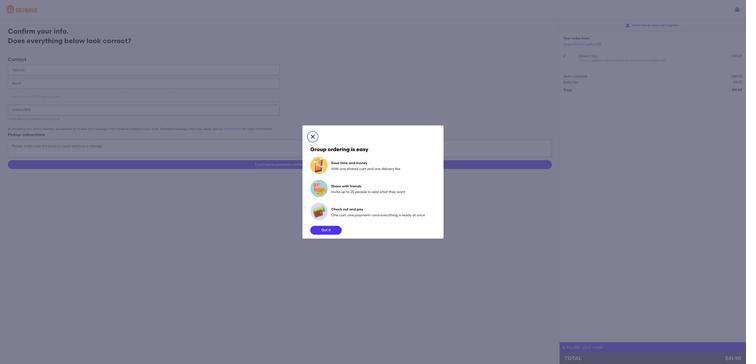 Task type: describe. For each thing, give the bounding box(es) containing it.
pickup
[[8, 132, 21, 137]]

use
[[237, 127, 242, 131]]

$38.00 for $38.00
[[732, 74, 743, 78]]

continue
[[255, 162, 271, 167]]

main navigation navigation
[[0, 0, 746, 19]]

2 vertical spatial order
[[593, 345, 604, 350]]

your inside confirm your info. does everything below look correct?
[[37, 27, 52, 35]]

easy
[[357, 146, 369, 152]]

together
[[667, 24, 679, 27]]

the
[[625, 59, 630, 62]]

group ordering is easy
[[310, 146, 369, 152]]

rates
[[188, 127, 195, 131]]

subtotal
[[574, 74, 587, 78]]

grubhub
[[116, 127, 129, 131]]

make
[[603, 59, 611, 62]]

terms
[[224, 127, 232, 131]]

messages
[[94, 127, 108, 131]]

hill
[[596, 42, 602, 46]]

up
[[341, 190, 346, 194]]

does
[[8, 36, 25, 45]]

group
[[310, 146, 327, 152]]

First name text field
[[8, 65, 280, 75]]

information.
[[255, 127, 273, 131]]

0 horizontal spatial one
[[340, 167, 346, 171]]

your right modify
[[582, 345, 591, 350]]

ordering
[[328, 146, 350, 152]]

text
[[88, 127, 93, 131]]

Phone telephone field
[[8, 105, 280, 115]]

classic stix
[[579, 54, 597, 58]]

at
[[413, 213, 416, 217]]

number,
[[43, 127, 55, 131]]

invite friends and order together button
[[626, 21, 679, 30]]

may
[[196, 127, 202, 131]]

one
[[331, 213, 338, 217]]

friends inside share with friends invite up to 20 people to add what they want
[[350, 184, 362, 188]]

1 vertical spatial total
[[565, 355, 582, 361]]

tax
[[573, 80, 579, 84]]

got
[[321, 228, 328, 232]]

0 vertical spatial $41.90
[[732, 88, 743, 92]]

items
[[564, 74, 573, 78]]

see
[[212, 127, 218, 131]]

info.
[[54, 27, 69, 35]]

fee
[[395, 167, 401, 171]]

it
[[329, 228, 331, 232]]

time
[[340, 161, 348, 165]]

consent
[[61, 127, 73, 131]]

continue to payment method button
[[8, 160, 552, 169]]

check out and pay image
[[310, 203, 328, 221]]

with
[[331, 167, 339, 171]]

with
[[342, 184, 349, 188]]

there,
[[642, 59, 650, 62]]

sales tax
[[564, 80, 579, 84]]

instructions
[[22, 132, 45, 137]]

zeeks pizza capitol hill link
[[564, 42, 602, 46]]

continue to payment method
[[255, 162, 305, 167]]

zeeks
[[564, 42, 573, 46]]

to left 20
[[346, 190, 350, 194]]

your up pickup instructions
[[26, 127, 32, 131]]

money
[[356, 161, 368, 165]]

payment—and
[[355, 213, 380, 217]]

cart,
[[339, 213, 347, 217]]

you inside $38.00 " can you please make sure that the ranch is there, thank you! "
[[587, 59, 592, 62]]

your
[[564, 36, 571, 40]]

got it button
[[310, 226, 342, 235]]

your order from zeeks pizza capitol hill
[[564, 36, 602, 46]]

svg image
[[310, 134, 316, 140]]

is inside the check out and pay one cart, one payment—and everything is ready at once
[[399, 213, 401, 217]]

and right cart
[[367, 167, 374, 171]]

to left receive
[[73, 127, 76, 131]]

modify
[[567, 345, 581, 350]]

items subtotal
[[564, 74, 587, 78]]

and for money
[[349, 161, 355, 165]]

share
[[331, 184, 341, 188]]

below
[[64, 36, 85, 45]]

one inside the check out and pay one cart, one payment—and everything is ready at once
[[348, 213, 354, 217]]

to inside button
[[271, 162, 275, 167]]

stix
[[591, 54, 597, 58]]

valid
[[8, 117, 16, 121]]

pickup instructions
[[8, 132, 45, 137]]

want
[[397, 190, 405, 194]]

modify your order
[[567, 345, 604, 350]]

to left 'add'
[[368, 190, 371, 194]]

check
[[331, 207, 342, 212]]

order inside button
[[658, 24, 666, 27]]

order.
[[151, 127, 160, 131]]

confirm your info. does everything below look correct?
[[8, 27, 131, 45]]

valid phone number is required
[[8, 117, 60, 121]]

classic
[[579, 54, 591, 58]]



Task type: locate. For each thing, give the bounding box(es) containing it.
1 vertical spatial everything
[[380, 213, 398, 217]]

0 vertical spatial $38.00
[[732, 54, 743, 58]]

you left consent
[[55, 127, 60, 131]]

1 horizontal spatial one
[[348, 213, 354, 217]]

confirm
[[8, 27, 35, 35]]

delivery
[[382, 167, 394, 171]]

they
[[389, 190, 396, 194]]

pay
[[357, 207, 363, 212]]

pizza
[[574, 42, 582, 46]]

to left payment
[[271, 162, 275, 167]]

1 horizontal spatial phone
[[33, 127, 42, 131]]

everything inside the check out and pay one cart, one payment—and everything is ready at once
[[380, 213, 398, 217]]

receive
[[77, 127, 87, 131]]

0 vertical spatial you
[[587, 59, 592, 62]]

everything
[[27, 36, 63, 45], [380, 213, 398, 217]]

from left "grubhub"
[[109, 127, 116, 131]]

to right related
[[141, 127, 144, 131]]

1 vertical spatial $41.90
[[726, 355, 742, 361]]

terms of use link
[[224, 127, 242, 131]]

1 vertical spatial you
[[55, 127, 60, 131]]

and for order
[[652, 24, 658, 27]]

friends right people icon
[[641, 24, 651, 27]]

add
[[372, 190, 379, 194]]

your
[[37, 27, 52, 35], [26, 127, 32, 131], [145, 127, 151, 131], [582, 345, 591, 350]]

you!
[[660, 59, 666, 62]]

0 vertical spatial 2
[[741, 7, 743, 11]]

your left order.
[[145, 127, 151, 131]]

one left delivery
[[374, 167, 381, 171]]

your left info.
[[37, 27, 52, 35]]

sure
[[611, 59, 617, 62]]

shared
[[347, 167, 359, 171]]

invite inside share with friends invite up to 20 people to add what they want
[[331, 190, 340, 194]]

number
[[28, 117, 41, 121]]

0 vertical spatial friends
[[641, 24, 651, 27]]

and for pay
[[350, 207, 356, 212]]

got it
[[321, 228, 331, 232]]

0 vertical spatial order
[[658, 24, 666, 27]]

one
[[340, 167, 346, 171], [374, 167, 381, 171], [348, 213, 354, 217]]

1 horizontal spatial friends
[[641, 24, 651, 27]]

phone up instructions
[[33, 127, 42, 131]]

invite inside button
[[633, 24, 641, 27]]

can
[[580, 59, 586, 62]]

2
[[741, 7, 743, 11], [564, 54, 566, 58]]

order up pizza
[[572, 36, 581, 40]]

1 vertical spatial $38.00
[[732, 74, 743, 78]]

and inside button
[[652, 24, 658, 27]]

1 horizontal spatial invite
[[633, 24, 641, 27]]

ready
[[402, 213, 412, 217]]

order inside your order from zeeks pizza capitol hill
[[572, 36, 581, 40]]

please
[[593, 59, 602, 62]]

0 vertical spatial total
[[564, 88, 572, 92]]

order left together
[[658, 24, 666, 27]]

sales
[[564, 80, 573, 84]]

by providing your phone number, you consent to receive text messages from grubhub related to your order. standard message rates may apply. see our terms of use for more information.
[[8, 127, 273, 131]]

you down classic stix
[[587, 59, 592, 62]]

for
[[243, 127, 247, 131]]

0 horizontal spatial invite
[[331, 190, 340, 194]]

save
[[331, 161, 340, 165]]

1 " from the left
[[579, 59, 580, 62]]

invite down share
[[331, 190, 340, 194]]

is left ready
[[399, 213, 401, 217]]

1 horizontal spatial from
[[582, 36, 590, 40]]

everything down info.
[[27, 36, 63, 45]]

standard
[[160, 127, 174, 131]]

0 vertical spatial everything
[[27, 36, 63, 45]]

people
[[355, 190, 367, 194]]

by
[[8, 127, 11, 131]]

2 button
[[735, 5, 743, 14]]

is left the easy
[[351, 146, 355, 152]]

and up "shared"
[[349, 161, 355, 165]]

required
[[45, 117, 60, 121]]

20
[[351, 190, 355, 194]]

1 vertical spatial from
[[109, 127, 116, 131]]

order right modify
[[593, 345, 604, 350]]

share with friends invite up to 20 people to add what they want
[[331, 184, 405, 194]]

and left together
[[652, 24, 658, 27]]

method
[[292, 162, 305, 167]]

related
[[130, 127, 140, 131]]

0 horizontal spatial you
[[55, 127, 60, 131]]

friends inside button
[[641, 24, 651, 27]]

what
[[380, 190, 388, 194]]

Last name text field
[[8, 78, 280, 89]]

our
[[218, 127, 223, 131]]

from inside your order from zeeks pizza capitol hill
[[582, 36, 590, 40]]

to
[[73, 127, 76, 131], [141, 127, 144, 131], [271, 162, 275, 167], [346, 190, 350, 194], [368, 190, 371, 194]]

$38.00 " can you please make sure that the ranch is there, thank you! "
[[579, 54, 743, 62]]

0 vertical spatial invite
[[633, 24, 641, 27]]

2 $38.00 from the top
[[732, 74, 743, 78]]

check out and pay one cart, one payment—and everything is ready at once
[[331, 207, 425, 217]]

0 horizontal spatial 2
[[564, 54, 566, 58]]

correct?
[[103, 36, 131, 45]]

0 horizontal spatial phone
[[17, 117, 28, 121]]

1 vertical spatial phone
[[33, 127, 42, 131]]

1 vertical spatial friends
[[350, 184, 362, 188]]

and inside the check out and pay one cart, one payment—and everything is ready at once
[[350, 207, 356, 212]]

of
[[233, 127, 236, 131]]

2 inside 2 button
[[741, 7, 743, 11]]

share with friends image
[[310, 180, 328, 197]]

0 vertical spatial from
[[582, 36, 590, 40]]

cart
[[359, 167, 366, 171]]

is left there, at the right top
[[639, 59, 641, 62]]

1 horizontal spatial 2
[[741, 7, 743, 11]]

everything left ready
[[380, 213, 398, 217]]

is inside $38.00 " can you please make sure that the ranch is there, thank you! "
[[639, 59, 641, 62]]

one down time at the left
[[340, 167, 346, 171]]

1 horizontal spatial order
[[593, 345, 604, 350]]

total down sales
[[564, 88, 572, 92]]

from
[[582, 36, 590, 40], [109, 127, 116, 131]]

phone right valid on the left top of page
[[17, 117, 28, 121]]

0 vertical spatial phone
[[17, 117, 28, 121]]

from up zeeks pizza capitol hill link at the right of the page
[[582, 36, 590, 40]]

capitol
[[583, 42, 596, 46]]

friends
[[641, 24, 651, 27], [350, 184, 362, 188]]

" down classic
[[579, 59, 580, 62]]

total down modify
[[565, 355, 582, 361]]

more
[[247, 127, 255, 131]]

invite right people icon
[[633, 24, 641, 27]]

2 horizontal spatial one
[[374, 167, 381, 171]]

that
[[618, 59, 624, 62]]

friends up 20
[[350, 184, 362, 188]]

$3.90
[[734, 80, 743, 84]]

1 vertical spatial 2
[[564, 54, 566, 58]]

people icon image
[[626, 23, 631, 28]]

$38.00 for $38.00 " can you please make sure that the ranch is there, thank you! "
[[732, 54, 743, 58]]

payment
[[276, 162, 291, 167]]

1 horizontal spatial everything
[[380, 213, 398, 217]]

$38.00 inside $38.00 " can you please make sure that the ranch is there, thank you! "
[[732, 54, 743, 58]]

0 horizontal spatial "
[[579, 59, 580, 62]]

1 horizontal spatial "
[[666, 59, 667, 62]]

one down out
[[348, 213, 354, 217]]

"
[[579, 59, 580, 62], [666, 59, 667, 62]]

0 horizontal spatial everything
[[27, 36, 63, 45]]

ranch
[[630, 59, 639, 62]]

everything inside confirm your info. does everything below look correct?
[[27, 36, 63, 45]]

message
[[175, 127, 188, 131]]

is right number
[[42, 117, 45, 121]]

once
[[417, 213, 425, 217]]

invite friends and order together
[[633, 24, 679, 27]]

1 vertical spatial order
[[572, 36, 581, 40]]

1 vertical spatial invite
[[331, 190, 340, 194]]

0 horizontal spatial order
[[572, 36, 581, 40]]

contact
[[8, 57, 26, 62]]

" right the thank
[[666, 59, 667, 62]]

1 horizontal spatial you
[[587, 59, 592, 62]]

invite
[[633, 24, 641, 27], [331, 190, 340, 194]]

$38.00
[[732, 54, 743, 58], [732, 74, 743, 78]]

0 horizontal spatial from
[[109, 127, 116, 131]]

1 $38.00 from the top
[[732, 54, 743, 58]]

and right out
[[350, 207, 356, 212]]

providing
[[12, 127, 25, 131]]

Pickup instructions text field
[[8, 140, 552, 157]]

look
[[87, 36, 101, 45]]

valid phone number is required alert
[[8, 117, 60, 121]]

0 horizontal spatial friends
[[350, 184, 362, 188]]

thank
[[651, 59, 659, 62]]

save time and money with one shared cart and one delivery fee
[[331, 161, 401, 171]]

save time and money image
[[310, 157, 328, 174]]

2 horizontal spatial order
[[658, 24, 666, 27]]

2 " from the left
[[666, 59, 667, 62]]



Task type: vqa. For each thing, say whether or not it's contained in the screenshot.
the topmost $41.90
yes



